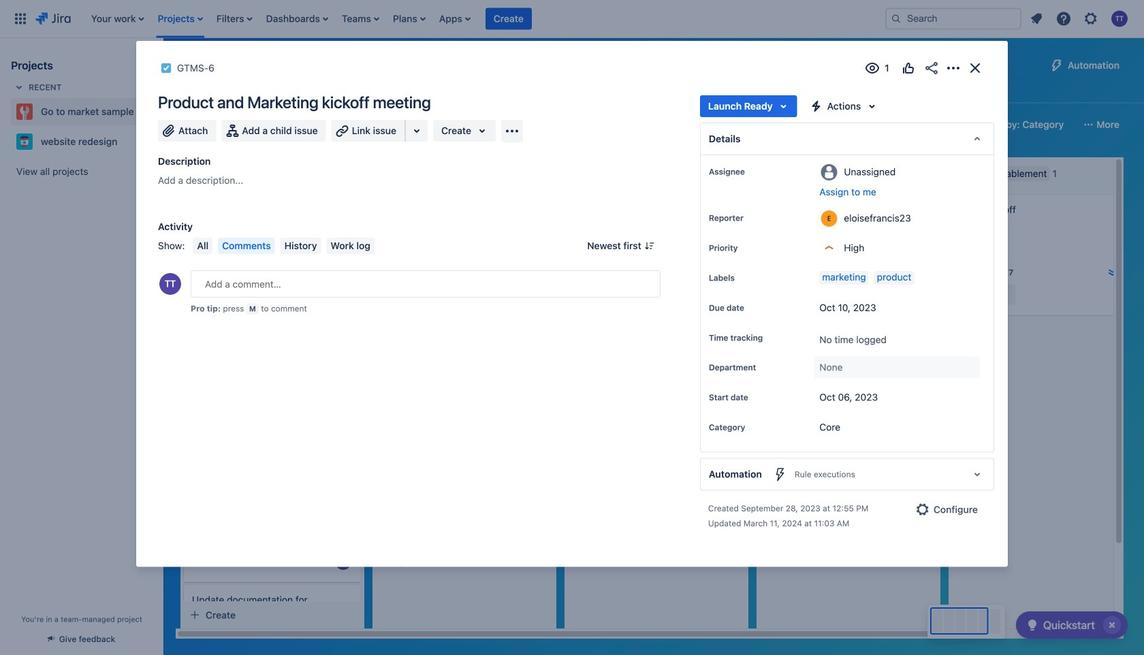 Task type: describe. For each thing, give the bounding box(es) containing it.
due date: 06 december 2023 image
[[387, 285, 398, 296]]

7 list item from the left
[[435, 0, 475, 38]]

done image
[[304, 286, 315, 297]]

Add a comment… field
[[191, 271, 661, 298]]

4 list item from the left
[[262, 0, 333, 38]]

done image
[[304, 286, 315, 297]]

1 horizontal spatial list
[[1025, 6, 1137, 31]]

more information about eloisefrancis23 image
[[821, 211, 838, 227]]

1 horizontal spatial medium image
[[724, 273, 735, 283]]

1 horizontal spatial eloisefrancis23 image
[[912, 267, 928, 283]]

close image
[[968, 60, 984, 76]]

dismiss quickstart image
[[1102, 615, 1124, 636]]

1 horizontal spatial show subtasks image
[[610, 292, 626, 308]]

0 horizontal spatial eloisefrancis23 image
[[335, 283, 352, 300]]

show subtasks image
[[994, 286, 1011, 303]]

3 list item from the left
[[212, 0, 257, 38]]

low image for rightmost eloisefrancis23 image
[[897, 270, 908, 281]]

1 list item from the left
[[87, 0, 148, 38]]

0 horizontal spatial list
[[84, 0, 875, 38]]

labels pin to top. only you can see pinned fields. image
[[738, 273, 749, 283]]

assignee pin to top. only you can see pinned fields. image
[[748, 166, 759, 177]]

actions image
[[946, 60, 962, 76]]

Search board text field
[[181, 115, 285, 134]]

department pin to top. only you can see pinned fields. image
[[759, 362, 770, 373]]

vote options: no one has voted for this issue yet. image
[[901, 60, 917, 76]]

due date: 11 october 2023 image
[[195, 266, 206, 277]]

due date pin to top. only you can see pinned fields. image
[[747, 303, 758, 313]]

2 vertical spatial task image
[[192, 557, 203, 568]]

lowest image
[[1108, 267, 1119, 278]]

0 horizontal spatial terry turtle image
[[335, 554, 352, 570]]

automation element
[[700, 458, 995, 491]]

2 list item from the left
[[154, 0, 207, 38]]

eloisefrancis23 image
[[335, 434, 352, 450]]

0 horizontal spatial medium image
[[320, 286, 331, 297]]

1 vertical spatial task image
[[192, 286, 203, 297]]

low image for left terry turtle image
[[320, 557, 331, 568]]

reporter pin to top. only you can see pinned fields. image
[[747, 213, 758, 223]]

sales enablement element
[[967, 166, 1050, 181]]



Task type: vqa. For each thing, say whether or not it's contained in the screenshot.
View
no



Task type: locate. For each thing, give the bounding box(es) containing it.
medium image left labels pin to top. only you can see pinned fields. icon
[[724, 273, 735, 283]]

0 horizontal spatial show subtasks image
[[224, 308, 241, 324]]

0 vertical spatial terry turtle image
[[527, 303, 544, 319]]

search image
[[891, 13, 902, 24]]

automation image
[[1049, 57, 1066, 74]]

terry turtle image
[[527, 303, 544, 319], [335, 554, 352, 570]]

list item
[[87, 0, 148, 38], [154, 0, 207, 38], [212, 0, 257, 38], [262, 0, 333, 38], [338, 0, 384, 38], [389, 0, 430, 38], [435, 0, 475, 38], [486, 0, 532, 38]]

task image
[[161, 63, 172, 74], [192, 286, 203, 297], [192, 557, 203, 568]]

due date: 11 october 2023 image
[[195, 266, 206, 277]]

1 horizontal spatial terry turtle image
[[527, 303, 544, 319]]

0 vertical spatial medium image
[[724, 273, 735, 283]]

collapse recent projects image
[[11, 79, 27, 95]]

add people image
[[386, 117, 402, 133]]

show subtasks image
[[610, 292, 626, 308], [224, 308, 241, 324]]

5 list item from the left
[[338, 0, 384, 38]]

0 vertical spatial low image
[[897, 270, 908, 281]]

add app image
[[504, 123, 521, 139]]

tab list
[[172, 79, 910, 104]]

1 horizontal spatial low image
[[897, 270, 908, 281]]

8 list item from the left
[[486, 0, 532, 38]]

6 list item from the left
[[389, 0, 430, 38]]

low image
[[897, 270, 908, 281], [320, 557, 331, 568]]

banner
[[0, 0, 1145, 38]]

None search field
[[886, 8, 1022, 30]]

content creation element
[[198, 166, 277, 181]]

medium image
[[724, 273, 735, 283], [320, 286, 331, 297]]

due date: 06 december 2023 image
[[387, 285, 398, 296]]

copy link to issue image
[[212, 62, 223, 73]]

1 vertical spatial terry turtle image
[[335, 554, 352, 570]]

details element
[[700, 123, 995, 155]]

1 vertical spatial low image
[[320, 557, 331, 568]]

primary element
[[8, 0, 875, 38]]

1 vertical spatial medium image
[[320, 286, 331, 297]]

medium image right done image
[[320, 286, 331, 297]]

dialog
[[136, 41, 1008, 567]]

0 vertical spatial task image
[[161, 63, 172, 74]]

link web pages and more image
[[409, 123, 425, 139]]

0 horizontal spatial low image
[[320, 557, 331, 568]]

check image
[[1025, 617, 1041, 634]]

menu bar
[[190, 238, 377, 254]]

jira image
[[35, 11, 71, 27], [35, 11, 71, 27]]

eloisefrancis23 image
[[912, 267, 928, 283], [335, 283, 352, 300]]

Search field
[[886, 8, 1022, 30]]

list
[[84, 0, 875, 38], [1025, 6, 1137, 31]]



